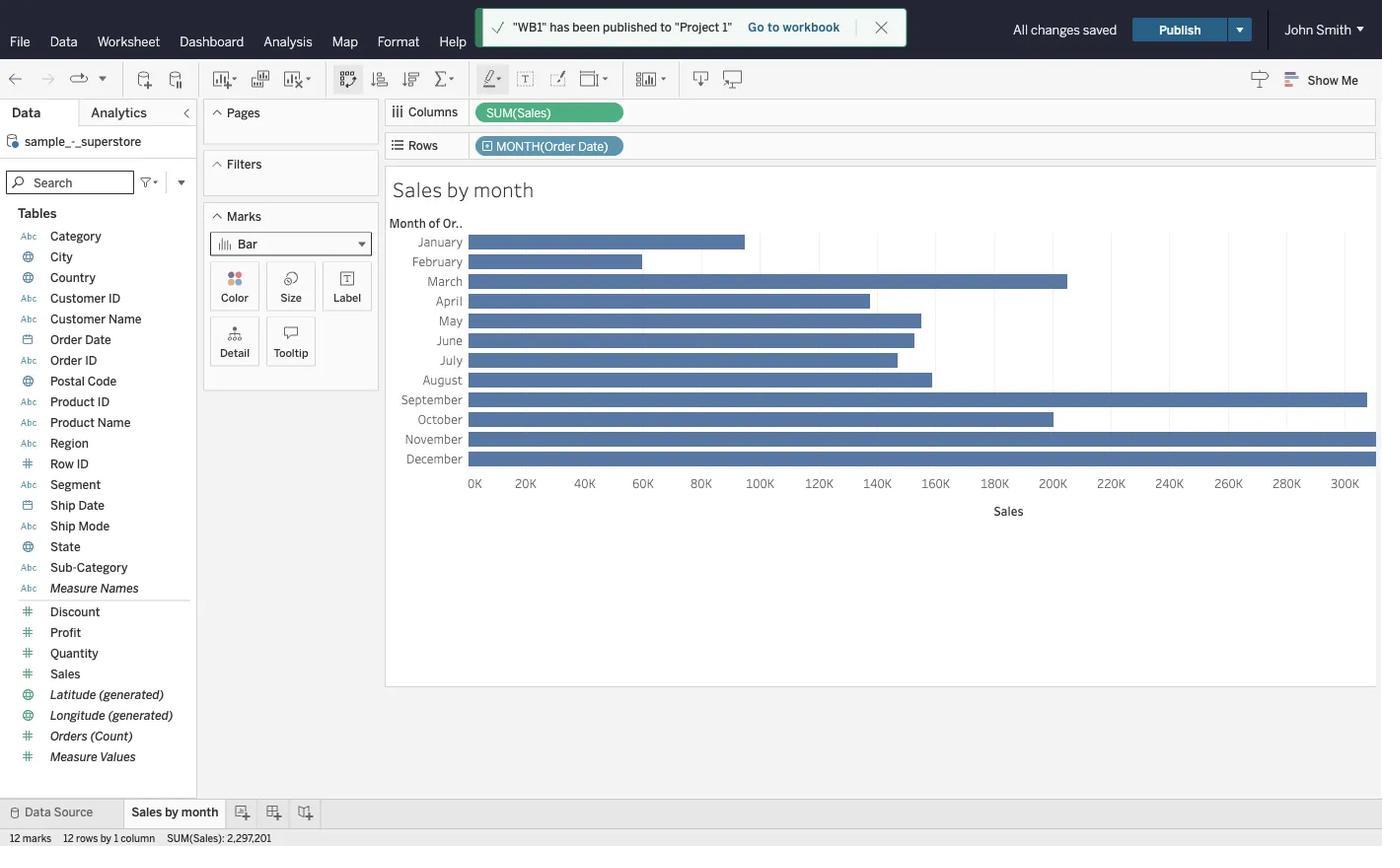 Task type: describe. For each thing, give the bounding box(es) containing it.
format
[[378, 34, 420, 49]]

data guide image
[[1251, 69, 1271, 89]]

download image
[[692, 70, 711, 89]]

code
[[88, 374, 117, 389]]

1 vertical spatial sales by month
[[131, 806, 218, 820]]

12 rows by 1 column
[[63, 833, 155, 845]]

(generated) for latitude (generated)
[[99, 688, 164, 703]]

April, Month of Order Date. Press Space to toggle selection. Press Escape to go back to the left margin. Use arrow keys to navigate headers text field
[[389, 291, 468, 311]]

orders
[[50, 730, 88, 744]]

source
[[54, 806, 93, 820]]

marks
[[227, 209, 261, 223]]

ship date
[[50, 499, 105, 513]]

publish button
[[1133, 18, 1228, 41]]

region
[[50, 437, 89, 451]]

detail
[[220, 346, 250, 360]]

city
[[50, 250, 73, 264]]

column
[[121, 833, 155, 845]]

dashboard
[[180, 34, 244, 49]]

me
[[1342, 73, 1359, 87]]

data source
[[25, 806, 93, 820]]

2 to from the left
[[768, 20, 780, 35]]

12 marks
[[10, 833, 52, 845]]

order for order date
[[50, 333, 82, 347]]

ship for ship mode
[[50, 520, 76, 534]]

worksheet
[[97, 34, 160, 49]]

sub-
[[50, 561, 77, 575]]

2,297,201
[[227, 833, 271, 845]]

been
[[573, 20, 600, 35]]

quantity
[[50, 647, 99, 661]]

wb1
[[713, 20, 746, 39]]

help
[[440, 34, 467, 49]]

name for product name
[[97, 416, 131, 430]]

row id
[[50, 457, 89, 472]]

bar button
[[210, 232, 372, 256]]

January, Month of Order Date. Press Space to toggle selection. Press Escape to go back to the left margin. Use arrow keys to navigate headers text field
[[389, 232, 468, 252]]

postal
[[50, 374, 85, 389]]

map
[[332, 34, 358, 49]]

show me
[[1308, 73, 1359, 87]]

0 vertical spatial category
[[50, 229, 101, 244]]

size
[[280, 291, 302, 304]]

all
[[1013, 22, 1028, 37]]

postal code
[[50, 374, 117, 389]]

measure for measure names
[[50, 582, 97, 596]]

fit image
[[579, 70, 611, 89]]

format workbook image
[[548, 70, 567, 89]]

country
[[50, 271, 96, 285]]

redo image
[[37, 70, 57, 89]]

bar
[[238, 237, 257, 251]]

tooltip
[[274, 346, 308, 360]]

mode
[[78, 520, 110, 534]]

sample_-_superstore
[[25, 134, 141, 149]]

longitude (generated)
[[50, 709, 173, 723]]

"wb1" has been published to "project 1"
[[513, 20, 732, 35]]

1 horizontal spatial month
[[473, 176, 534, 203]]

1
[[114, 833, 118, 845]]

1 vertical spatial by
[[165, 806, 178, 820]]

file
[[10, 34, 30, 49]]

(generated) for longitude (generated)
[[108, 709, 173, 723]]

September, Month of Order Date. Press Space to toggle selection. Press Escape to go back to the left margin. Use arrow keys to navigate headers text field
[[389, 390, 468, 409]]

pause auto updates image
[[167, 70, 186, 89]]

tables
[[18, 206, 57, 222]]

sample_-
[[25, 134, 75, 149]]

October, Month of Order Date. Press Space to toggle selection. Press Escape to go back to the left margin. Use arrow keys to navigate headers text field
[[389, 409, 468, 429]]

publish
[[1159, 22, 1201, 37]]

December, Month of Order Date. Press Space to toggle selection. Press Escape to go back to the left margin. Use arrow keys to navigate headers text field
[[389, 449, 468, 469]]

Search text field
[[6, 171, 134, 194]]

replay animation image
[[97, 72, 109, 84]]

john
[[1285, 22, 1314, 37]]

1 vertical spatial data
[[12, 105, 41, 121]]

product id
[[50, 395, 110, 409]]

rows
[[76, 833, 98, 845]]

order date
[[50, 333, 111, 347]]

pages
[[227, 106, 260, 120]]

2 vertical spatial data
[[25, 806, 51, 820]]

marks. press enter to open the view data window.. use arrow keys to navigate data visualization elements. image
[[468, 232, 1382, 470]]

longitude
[[50, 709, 105, 723]]

measure for measure values
[[50, 750, 97, 765]]

changes
[[1031, 22, 1080, 37]]

"wb1" has been published to "project 1" alert
[[513, 19, 732, 37]]

names
[[100, 582, 139, 596]]

collapse image
[[181, 108, 192, 119]]

john smith
[[1285, 22, 1352, 37]]

order for order id
[[50, 354, 82, 368]]

draft
[[668, 22, 696, 37]]

id for customer id
[[109, 292, 121, 306]]

success image
[[491, 21, 505, 35]]

date)
[[579, 140, 608, 154]]

rows
[[409, 139, 438, 153]]

1 vertical spatial category
[[77, 561, 128, 575]]

go
[[748, 20, 764, 35]]

orders (count)
[[50, 730, 133, 744]]

label
[[333, 291, 361, 304]]

name for customer name
[[109, 312, 142, 327]]



Task type: vqa. For each thing, say whether or not it's contained in the screenshot.
the 'Data Guide' icon
yes



Task type: locate. For each thing, give the bounding box(es) containing it.
product for product name
[[50, 416, 95, 430]]

totals image
[[433, 70, 457, 89]]

0 horizontal spatial sales by month
[[131, 806, 218, 820]]

0 vertical spatial ship
[[50, 499, 76, 513]]

latitude
[[50, 688, 96, 703]]

published
[[603, 20, 658, 35]]

marks
[[23, 833, 52, 845]]

customer down 'country'
[[50, 292, 106, 306]]

discount
[[50, 605, 100, 620]]

analytics
[[91, 105, 147, 121]]

0 vertical spatial measure
[[50, 582, 97, 596]]

May, Month of Order Date. Press Space to toggle selection. Press Escape to go back to the left margin. Use arrow keys to navigate headers text field
[[389, 311, 468, 331]]

"project
[[675, 20, 720, 35]]

November, Month of Order Date. Press Space to toggle selection. Press Escape to go back to the left margin. Use arrow keys to navigate headers text field
[[389, 429, 468, 449]]

2 product from the top
[[50, 416, 95, 430]]

June, Month of Order Date. Press Space to toggle selection. Press Escape to go back to the left margin. Use arrow keys to navigate headers text field
[[389, 331, 468, 350]]

go to workbook
[[748, 20, 840, 35]]

order up order id
[[50, 333, 82, 347]]

sorted ascending by sum of sales within order date month image
[[370, 70, 390, 89]]

1 to from the left
[[660, 20, 672, 35]]

_superstore
[[75, 134, 141, 149]]

measure down orders on the bottom left
[[50, 750, 97, 765]]

date for ship date
[[78, 499, 105, 513]]

row
[[50, 457, 74, 472]]

0 vertical spatial order
[[50, 333, 82, 347]]

all changes saved
[[1013, 22, 1117, 37]]

2 measure from the top
[[50, 750, 97, 765]]

1 order from the top
[[50, 333, 82, 347]]

0 vertical spatial sales by month
[[393, 176, 534, 203]]

month up sum(sales):
[[181, 806, 218, 820]]

1 horizontal spatial by
[[165, 806, 178, 820]]

go to workbook link
[[747, 19, 841, 36]]

data down undo image on the top of the page
[[12, 105, 41, 121]]

undo image
[[6, 70, 26, 89]]

sales down rows
[[393, 176, 442, 203]]

sorted descending by sum of sales within order date month image
[[402, 70, 421, 89]]

February, Month of Order Date. Press Space to toggle selection. Press Escape to go back to the left margin. Use arrow keys to navigate headers text field
[[389, 252, 468, 271]]

1 vertical spatial date
[[78, 499, 105, 513]]

0 horizontal spatial by
[[100, 833, 111, 845]]

0 vertical spatial by
[[447, 176, 469, 203]]

new data source image
[[135, 70, 155, 89]]

month down month(order
[[473, 176, 534, 203]]

product down postal
[[50, 395, 95, 409]]

measure names
[[50, 582, 139, 596]]

12
[[10, 833, 20, 845], [63, 833, 74, 845]]

2 horizontal spatial by
[[447, 176, 469, 203]]

1 vertical spatial name
[[97, 416, 131, 430]]

1 horizontal spatial to
[[768, 20, 780, 35]]

id up customer name
[[109, 292, 121, 306]]

1 vertical spatial month
[[181, 806, 218, 820]]

order id
[[50, 354, 97, 368]]

0 vertical spatial month
[[473, 176, 534, 203]]

sales by month down rows
[[393, 176, 534, 203]]

1 customer from the top
[[50, 292, 106, 306]]

1 horizontal spatial sales by month
[[393, 176, 534, 203]]

category up city
[[50, 229, 101, 244]]

order up postal
[[50, 354, 82, 368]]

to right "go"
[[768, 20, 780, 35]]

customer up order date on the top of page
[[50, 312, 106, 327]]

0 vertical spatial (generated)
[[99, 688, 164, 703]]

0 horizontal spatial month
[[181, 806, 218, 820]]

1 measure from the top
[[50, 582, 97, 596]]

1 vertical spatial ship
[[50, 520, 76, 534]]

to left '"project'
[[660, 20, 672, 35]]

id for product id
[[97, 395, 110, 409]]

(generated) up longitude (generated)
[[99, 688, 164, 703]]

data up replay animation icon
[[50, 34, 78, 49]]

July, Month of Order Date. Press Space to toggle selection. Press Escape to go back to the left margin. Use arrow keys to navigate headers text field
[[389, 350, 468, 370]]

0 horizontal spatial 12
[[10, 833, 20, 845]]

1 vertical spatial product
[[50, 416, 95, 430]]

new worksheet image
[[211, 70, 239, 89]]

sales by month
[[393, 176, 534, 203], [131, 806, 218, 820]]

show mark labels image
[[516, 70, 536, 89]]

"wb1"
[[513, 20, 547, 35]]

0 vertical spatial date
[[85, 333, 111, 347]]

measure down sub-
[[50, 582, 97, 596]]

(count)
[[90, 730, 133, 744]]

0 horizontal spatial to
[[660, 20, 672, 35]]

month(order date)
[[496, 140, 608, 154]]

date for order date
[[85, 333, 111, 347]]

0 vertical spatial data
[[50, 34, 78, 49]]

by left 1
[[100, 833, 111, 845]]

sum(sales): 2,297,201
[[167, 833, 271, 845]]

month
[[473, 176, 534, 203], [181, 806, 218, 820]]

ship up state
[[50, 520, 76, 534]]

12 left marks
[[10, 833, 20, 845]]

category up measure names
[[77, 561, 128, 575]]

customer name
[[50, 312, 142, 327]]

ship mode
[[50, 520, 110, 534]]

1"
[[722, 20, 732, 35]]

12 for 12 marks
[[10, 833, 20, 845]]

measure values
[[50, 750, 136, 765]]

12 for 12 rows by 1 column
[[63, 833, 74, 845]]

data up marks
[[25, 806, 51, 820]]

id for order id
[[85, 354, 97, 368]]

1 vertical spatial customer
[[50, 312, 106, 327]]

2 order from the top
[[50, 354, 82, 368]]

0 vertical spatial customer
[[50, 292, 106, 306]]

date up mode
[[78, 499, 105, 513]]

show/hide cards image
[[635, 70, 667, 89]]

1 vertical spatial sales
[[50, 668, 80, 682]]

sales up column at the bottom of the page
[[131, 806, 162, 820]]

1 product from the top
[[50, 395, 95, 409]]

has
[[550, 20, 570, 35]]

2 ship from the top
[[50, 520, 76, 534]]

workbook
[[783, 20, 840, 35]]

1 horizontal spatial 12
[[63, 833, 74, 845]]

to inside alert
[[660, 20, 672, 35]]

(generated) up (count)
[[108, 709, 173, 723]]

1 vertical spatial (generated)
[[108, 709, 173, 723]]

customer id
[[50, 292, 121, 306]]

ship for ship date
[[50, 499, 76, 513]]

by
[[447, 176, 469, 203], [165, 806, 178, 820], [100, 833, 111, 845]]

id for row id
[[77, 457, 89, 472]]

March, Month of Order Date. Press Space to toggle selection. Press Escape to go back to the left margin. Use arrow keys to navigate headers text field
[[389, 271, 468, 291]]

0 vertical spatial sales
[[393, 176, 442, 203]]

id down code
[[97, 395, 110, 409]]

2 12 from the left
[[63, 833, 74, 845]]

0 vertical spatial product
[[50, 395, 95, 409]]

to
[[660, 20, 672, 35], [768, 20, 780, 35]]

show
[[1308, 73, 1339, 87]]

duplicate image
[[251, 70, 270, 89]]

columns
[[409, 105, 458, 119]]

segment
[[50, 478, 101, 492]]

1 ship from the top
[[50, 499, 76, 513]]

replay animation image
[[69, 69, 89, 89]]

product up "region"
[[50, 416, 95, 430]]

1 horizontal spatial sales
[[131, 806, 162, 820]]

name down product id
[[97, 416, 131, 430]]

analysis
[[264, 34, 313, 49]]

profit
[[50, 626, 81, 640]]

by up january, month of order date. press space to toggle selection. press escape to go back to the left margin. use arrow keys to navigate headers text field
[[447, 176, 469, 203]]

id right row
[[77, 457, 89, 472]]

name
[[109, 312, 142, 327], [97, 416, 131, 430]]

(generated)
[[99, 688, 164, 703], [108, 709, 173, 723]]

sum(sales)
[[486, 106, 551, 120]]

clear sheet image
[[282, 70, 314, 89]]

product for product id
[[50, 395, 95, 409]]

August, Month of Order Date. Press Space to toggle selection. Press Escape to go back to the left margin. Use arrow keys to navigate headers text field
[[389, 370, 468, 390]]

sum(sales):
[[167, 833, 225, 845]]

sales by month up sum(sales):
[[131, 806, 218, 820]]

month(order
[[496, 140, 576, 154]]

customer for customer id
[[50, 292, 106, 306]]

2 customer from the top
[[50, 312, 106, 327]]

color
[[221, 291, 249, 304]]

filters
[[227, 157, 262, 172]]

swap rows and columns image
[[338, 70, 358, 89]]

category
[[50, 229, 101, 244], [77, 561, 128, 575]]

saved
[[1083, 22, 1117, 37]]

2 horizontal spatial sales
[[393, 176, 442, 203]]

highlight image
[[482, 70, 504, 89]]

product
[[50, 395, 95, 409], [50, 416, 95, 430]]

1 vertical spatial order
[[50, 354, 82, 368]]

by up sum(sales):
[[165, 806, 178, 820]]

latitude (generated)
[[50, 688, 164, 703]]

open and edit this workbook in tableau desktop image
[[723, 70, 743, 89]]

sub-category
[[50, 561, 128, 575]]

show me button
[[1276, 64, 1376, 95]]

sales up latitude
[[50, 668, 80, 682]]

date down customer name
[[85, 333, 111, 347]]

0 horizontal spatial sales
[[50, 668, 80, 682]]

state
[[50, 540, 81, 555]]

smith
[[1317, 22, 1352, 37]]

id up "postal code" on the top of page
[[85, 354, 97, 368]]

name down the customer id
[[109, 312, 142, 327]]

0 vertical spatial name
[[109, 312, 142, 327]]

ship
[[50, 499, 76, 513], [50, 520, 76, 534]]

product name
[[50, 416, 131, 430]]

values
[[100, 750, 136, 765]]

1 12 from the left
[[10, 833, 20, 845]]

12 left the rows on the bottom of page
[[63, 833, 74, 845]]

1 vertical spatial measure
[[50, 750, 97, 765]]

order
[[50, 333, 82, 347], [50, 354, 82, 368]]

ship down segment
[[50, 499, 76, 513]]

customer for customer name
[[50, 312, 106, 327]]

measure
[[50, 582, 97, 596], [50, 750, 97, 765]]

2 vertical spatial by
[[100, 833, 111, 845]]

2 vertical spatial sales
[[131, 806, 162, 820]]



